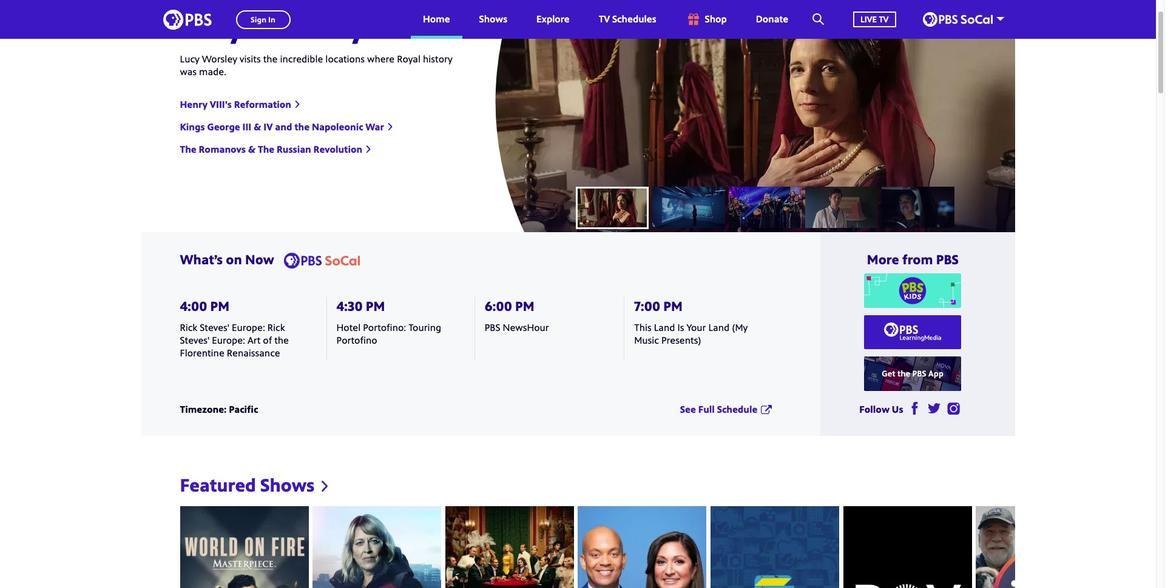 Task type: locate. For each thing, give the bounding box(es) containing it.
pm inside 4:30 pm hotel portofino: touring portofino
[[366, 297, 385, 315]]

1 horizontal spatial the
[[258, 143, 274, 156]]

is
[[678, 321, 684, 334]]

land
[[654, 321, 675, 334], [709, 321, 730, 334]]

pbs for 6:00 pm pbs newshour
[[485, 321, 500, 334]]

0 horizontal spatial the
[[180, 143, 196, 156]]

land left is
[[654, 321, 675, 334]]

0 vertical spatial shows
[[479, 12, 507, 26]]

pm inside 4:00 pm rick steves' europe: rick steves' europe: art of the florentine renaissance
[[210, 297, 229, 315]]

2 land from the left
[[709, 321, 730, 334]]

l.a. co. holiday celebration element
[[729, 187, 801, 228]]

0 horizontal spatial shows
[[260, 473, 315, 497]]

schedules
[[612, 12, 656, 26]]

1 horizontal spatial tv
[[879, 13, 889, 25]]

live tv link
[[841, 0, 908, 39]]

pm up portofino:
[[366, 297, 385, 315]]

napoleonic
[[312, 120, 363, 134]]

0 horizontal spatial tv
[[599, 12, 610, 26]]

pbs inside 6:00 pm pbs newshour
[[485, 321, 500, 334]]

4:30
[[337, 297, 363, 315]]

see
[[680, 403, 696, 416]]

home
[[423, 12, 450, 26]]

rick
[[180, 321, 197, 334], [268, 321, 285, 334]]

7:00 pm this land is your land (my music presents)
[[634, 297, 748, 347]]

worsley
[[250, 5, 365, 47], [202, 52, 237, 66]]

the
[[180, 143, 196, 156], [258, 143, 274, 156]]

worsley left visits
[[202, 52, 237, 66]]

lucy worsley lucy worsley visits the incredible locations where royal history was made.
[[180, 5, 453, 78]]

&
[[254, 120, 261, 134], [248, 143, 256, 156]]

pbs learningmedia image
[[884, 323, 942, 342]]

the romanovs & the russian revolution
[[180, 143, 362, 156]]

pm inside 6:00 pm pbs newshour
[[515, 297, 534, 315]]

tv left schedules at the right of the page
[[599, 12, 610, 26]]

schedule
[[717, 403, 758, 416]]

4:30 pm hotel portofino: touring portofino
[[337, 297, 441, 347]]

tv schedules
[[599, 12, 656, 26]]

henry viii's reformation
[[180, 97, 291, 111]]

pbs newshour image
[[578, 506, 707, 589]]

your
[[687, 321, 706, 334]]

featured shows
[[180, 473, 315, 497]]

0 horizontal spatial worsley
[[202, 52, 237, 66]]

pm for 7:00 pm
[[664, 297, 683, 315]]

pm right the 4:00
[[210, 297, 229, 315]]

pbs
[[936, 250, 959, 268], [485, 321, 500, 334]]

pbs down 6:00
[[485, 321, 500, 334]]

where
[[367, 52, 395, 66]]

full
[[698, 403, 715, 416]]

0 vertical spatial pbs socal | kcet image
[[923, 12, 993, 27]]

pbs socal | kcet image
[[923, 12, 993, 27], [284, 253, 360, 269]]

was
[[180, 65, 197, 78]]

independent lens image
[[976, 506, 1105, 589]]

follow pbs on instagram (opens in new window) image
[[947, 403, 960, 415]]

romanovs
[[199, 143, 246, 156]]

shows
[[479, 12, 507, 26], [260, 473, 315, 497]]

the down iv
[[258, 143, 274, 156]]

rick down the 4:00
[[180, 321, 197, 334]]

masterpiece element
[[805, 187, 878, 228]]

russian
[[277, 143, 311, 156]]

& down iii
[[248, 143, 256, 156]]

presents)
[[662, 334, 701, 347]]

0 horizontal spatial land
[[654, 321, 675, 334]]

the right and
[[295, 120, 310, 134]]

0 vertical spatial the
[[263, 52, 278, 66]]

1 vertical spatial lucy
[[180, 52, 200, 66]]

europe:
[[232, 321, 265, 334], [212, 334, 245, 347]]

this
[[634, 321, 652, 334]]

pm for 4:30 pm
[[366, 297, 385, 315]]

the down kings
[[180, 143, 196, 156]]

2 vertical spatial the
[[274, 334, 289, 347]]

george
[[207, 120, 240, 134]]

4 pm from the left
[[664, 297, 683, 315]]

0 vertical spatial worsley
[[250, 5, 365, 47]]

2 pm from the left
[[366, 297, 385, 315]]

& right iii
[[254, 120, 261, 134]]

shop link
[[673, 0, 739, 39]]

pm up newshour
[[515, 297, 534, 315]]

made.
[[199, 65, 226, 78]]

1 vertical spatial pbs socal | kcet image
[[284, 253, 360, 269]]

royal
[[397, 52, 421, 66]]

1 horizontal spatial rick
[[268, 321, 285, 334]]

explore
[[537, 12, 570, 26]]

featured shows link
[[180, 473, 328, 497]]

reformation
[[234, 97, 291, 111]]

portofino:
[[363, 321, 406, 334]]

1 land from the left
[[654, 321, 675, 334]]

revolution
[[314, 143, 362, 156]]

1 vertical spatial worsley
[[202, 52, 237, 66]]

on
[[226, 250, 242, 268]]

the inside lucy worsley lucy worsley visits the incredible locations where royal history was made.
[[263, 52, 278, 66]]

the
[[263, 52, 278, 66], [295, 120, 310, 134], [274, 334, 289, 347]]

0 horizontal spatial pbs socal | kcet image
[[284, 253, 360, 269]]

0 vertical spatial lucy
[[180, 5, 243, 47]]

0 horizontal spatial rick
[[180, 321, 197, 334]]

pbs app image
[[865, 357, 962, 392]]

featured
[[180, 473, 256, 497]]

1 horizontal spatial shows
[[479, 12, 507, 26]]

tv
[[599, 12, 610, 26], [879, 13, 889, 25]]

pm up is
[[664, 297, 683, 315]]

1 vertical spatial pbs
[[485, 321, 500, 334]]

now
[[245, 250, 274, 268]]

0 horizontal spatial pbs
[[485, 321, 500, 334]]

iv
[[264, 120, 273, 134]]

pm
[[210, 297, 229, 315], [366, 297, 385, 315], [515, 297, 534, 315], [664, 297, 683, 315]]

pbs right "from"
[[936, 250, 959, 268]]

the right the of
[[274, 334, 289, 347]]

pbs image
[[163, 6, 212, 33]]

1 rick from the left
[[180, 321, 197, 334]]

from
[[903, 250, 933, 268]]

3 pm from the left
[[515, 297, 534, 315]]

1 horizontal spatial land
[[709, 321, 730, 334]]

0 vertical spatial pbs
[[936, 250, 959, 268]]

steves'
[[200, 321, 229, 334], [180, 334, 209, 347]]

land left (my
[[709, 321, 730, 334]]

tv right the live
[[879, 13, 889, 25]]

newshour
[[503, 321, 549, 334]]

steves' up florentine
[[200, 321, 229, 334]]

explore link
[[524, 0, 582, 39]]

2 the from the left
[[258, 143, 274, 156]]

1 lucy from the top
[[180, 5, 243, 47]]

lucy
[[180, 5, 243, 47], [180, 52, 200, 66]]

history
[[423, 52, 453, 66]]

pm inside 7:00 pm this land is your land (my music presents)
[[664, 297, 683, 315]]

search image
[[813, 13, 824, 25]]

pbs for more from pbs
[[936, 250, 959, 268]]

music
[[634, 334, 659, 347]]

1 horizontal spatial pbs
[[936, 250, 959, 268]]

1 horizontal spatial worsley
[[250, 5, 365, 47]]

lucy down pbs image on the left of page
[[180, 52, 200, 66]]

lucy up the made.
[[180, 5, 243, 47]]

1 pm from the left
[[210, 297, 229, 315]]

pbs presents element
[[652, 187, 725, 228]]

rick right art
[[268, 321, 285, 334]]

the inside 4:00 pm rick steves' europe: rick steves' europe: art of the florentine renaissance
[[274, 334, 289, 347]]

florentine
[[180, 347, 224, 360]]

the right visits
[[263, 52, 278, 66]]

world on fire image
[[180, 506, 309, 589]]

worsley up incredible
[[250, 5, 365, 47]]

see full schedule link
[[680, 403, 772, 417]]



Task type: vqa. For each thing, say whether or not it's contained in the screenshot.
the bottommost 37
no



Task type: describe. For each thing, give the bounding box(es) containing it.
europe: up renaissance
[[232, 321, 265, 334]]

what's
[[180, 250, 223, 268]]

6:00
[[485, 297, 512, 315]]

art
[[248, 334, 261, 347]]

4:00 pm rick steves' europe: rick steves' europe: art of the florentine renaissance
[[180, 297, 289, 360]]

kings george iii & iv and the napoleonic war link
[[180, 120, 394, 134]]

home link
[[411, 0, 462, 39]]

tv inside 'link'
[[879, 13, 889, 25]]

pbs kids image
[[865, 274, 962, 308]]

1 horizontal spatial pbs socal | kcet image
[[923, 12, 993, 27]]

lucy worsley image
[[576, 187, 649, 228]]

portofino
[[337, 334, 377, 347]]

follow pbs on facebook (opens in new window) image
[[908, 403, 921, 415]]

hotel
[[337, 321, 361, 334]]

more from pbs
[[867, 250, 959, 268]]

pov image
[[844, 506, 972, 589]]

us
[[892, 403, 903, 416]]

pm for 6:00 pm
[[515, 297, 534, 315]]

kings
[[180, 120, 205, 134]]

native america element
[[882, 187, 954, 228]]

of
[[263, 334, 272, 347]]

what's on now
[[180, 250, 274, 268]]

incredible
[[280, 52, 323, 66]]

iii
[[243, 120, 251, 134]]

locations
[[326, 52, 365, 66]]

follow us
[[860, 403, 903, 416]]

(my
[[732, 321, 748, 334]]

lucy worsley link
[[180, 5, 365, 47]]

visits
[[240, 52, 261, 66]]

1 vertical spatial &
[[248, 143, 256, 156]]

timezone:
[[180, 403, 227, 416]]

see full schedule
[[680, 403, 758, 416]]

antiques roadshow image
[[711, 506, 839, 589]]

timezone: pacific
[[180, 403, 258, 416]]

pm for 4:00 pm
[[210, 297, 229, 315]]

1 vertical spatial the
[[295, 120, 310, 134]]

renaissance
[[227, 347, 280, 360]]

shows link
[[467, 0, 520, 39]]

donate link
[[744, 0, 801, 39]]

follow
[[860, 403, 890, 416]]

pacific
[[229, 403, 258, 416]]

steves' down the 4:00
[[180, 334, 209, 347]]

shop
[[705, 12, 727, 26]]

kings george iii & iv and the napoleonic war
[[180, 120, 384, 134]]

0 vertical spatial &
[[254, 120, 261, 134]]

viii's
[[210, 97, 232, 111]]

2 lucy from the top
[[180, 52, 200, 66]]

1 the from the left
[[180, 143, 196, 156]]

7:00
[[634, 297, 660, 315]]

europe: left art
[[212, 334, 245, 347]]

tv schedules link
[[587, 0, 669, 39]]

touring
[[409, 321, 441, 334]]

live tv
[[861, 13, 889, 25]]

live
[[861, 13, 877, 25]]

2 rick from the left
[[268, 321, 285, 334]]

1 vertical spatial shows
[[260, 473, 315, 497]]

donate
[[756, 12, 788, 26]]

6:00 pm pbs newshour
[[485, 297, 549, 334]]

follow pbs on twitter (opens in new window) image
[[928, 403, 940, 415]]

the romanovs & the russian revolution link
[[180, 143, 372, 156]]

henry
[[180, 97, 208, 111]]

4:00
[[180, 297, 207, 315]]

war
[[366, 120, 384, 134]]

lucy worsley visits the incredible locations where royal history was made. link
[[180, 52, 453, 79]]

annika image
[[313, 506, 441, 589]]

more
[[867, 250, 899, 268]]

henry viii's reformation link
[[180, 97, 301, 111]]

hotel portofino image
[[445, 506, 574, 589]]

and
[[275, 120, 292, 134]]



